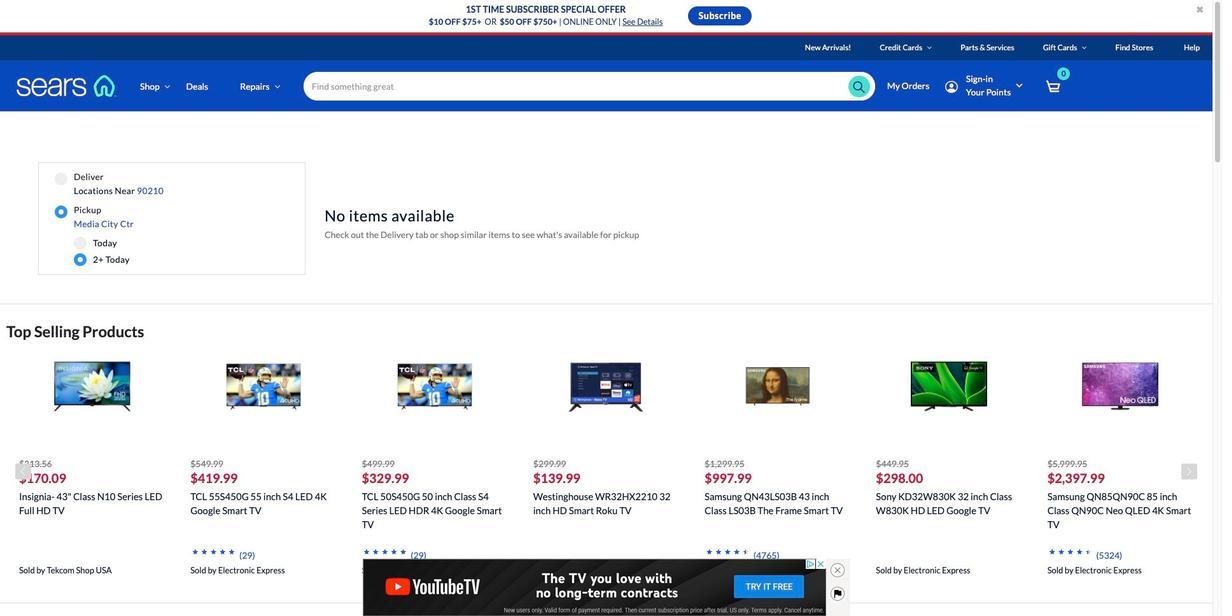 Task type: locate. For each thing, give the bounding box(es) containing it.
0 vertical spatial angle down image
[[1082, 44, 1087, 52]]

angle down image
[[927, 44, 932, 52], [275, 82, 280, 91]]

home image
[[16, 74, 118, 97]]

angle down image
[[1082, 44, 1087, 52], [164, 82, 170, 91]]

Search text field
[[304, 72, 875, 101]]

banner
[[0, 35, 1222, 130]]

insignia- 43" class n10 series led full hd tv image
[[54, 348, 130, 425]]

0 horizontal spatial angle down image
[[164, 82, 170, 91]]

0 horizontal spatial angle down image
[[275, 82, 280, 91]]

0 vertical spatial angle down image
[[927, 44, 932, 52]]

sony kd32w830k 32 inch class w830k hd led google tv image
[[911, 348, 987, 425]]

1 horizontal spatial angle down image
[[927, 44, 932, 52]]

main content
[[0, 111, 1222, 616]]

tcl 50s450g 50 inch class s4 series led hdr 4k google smart tv image
[[397, 348, 473, 425]]

tcl 55s450g 55 inch s4 led 4k google smart tv image
[[225, 348, 302, 425]]

advertisement element
[[363, 559, 826, 616]]

settings image
[[945, 81, 958, 93]]

1 vertical spatial angle down image
[[164, 82, 170, 91]]



Task type: vqa. For each thing, say whether or not it's contained in the screenshot.
checkbox
no



Task type: describe. For each thing, give the bounding box(es) containing it.
samsung qn43ls03b 43 inch class ls03b the frame smart tv image
[[739, 348, 816, 425]]

1 vertical spatial angle down image
[[275, 82, 280, 91]]

1 horizontal spatial angle down image
[[1082, 44, 1087, 52]]

samsung qn85qn90c 85 inch class qn90c neo qled 4k smart tv image
[[1082, 348, 1159, 425]]

westinghouse wr32hx2210 32 inch hd smart roku tv image
[[568, 348, 644, 425]]

view cart image
[[1046, 80, 1061, 94]]



